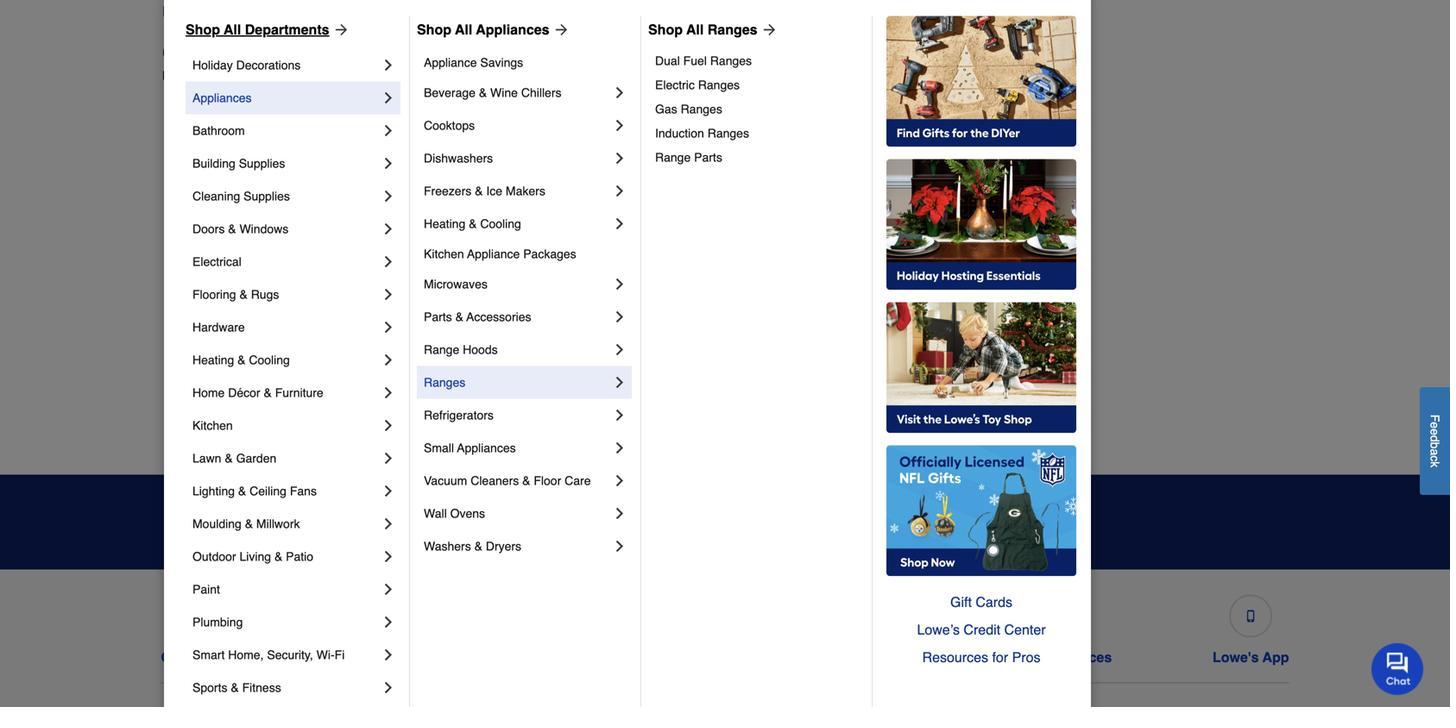 Task type: vqa. For each thing, say whether or not it's contained in the screenshot.
2nd 15 from right
no



Task type: locate. For each thing, give the bounding box(es) containing it.
1 vertical spatial kitchen
[[193, 419, 233, 433]]

0 vertical spatial cards
[[976, 595, 1013, 611]]

0 horizontal spatial kitchen
[[193, 419, 233, 433]]

& left ceiling
[[238, 485, 246, 498]]

electric ranges link
[[655, 73, 860, 97]]

1 horizontal spatial credit
[[964, 622, 1001, 638]]

east down the deptford link
[[176, 296, 200, 309]]

holiday decorations link
[[193, 49, 380, 81]]

0 horizontal spatial a
[[195, 3, 203, 19]]

shop up dual
[[648, 21, 683, 37]]

1 vertical spatial heating & cooling
[[193, 353, 290, 367]]

lowe's for lowe's app
[[1213, 650, 1259, 666]]

0 horizontal spatial all
[[224, 21, 241, 37]]

up
[[1016, 515, 1035, 530]]

f e e d b a c k button
[[1420, 388, 1450, 496]]

1 horizontal spatial kitchen
[[424, 247, 464, 261]]

kitchen up the microwaves on the left of page
[[424, 247, 464, 261]]

chevron right image for dishwashers
[[611, 150, 628, 167]]

chevron right image for paint
[[380, 581, 397, 599]]

hamilton link
[[458, 190, 505, 208]]

1 vertical spatial cooling
[[249, 353, 290, 367]]

lighting & ceiling fans link
[[193, 475, 380, 508]]

& for 'beverage & wine chillers' link
[[479, 86, 487, 100]]

butler
[[176, 192, 208, 206]]

chevron right image for hardware
[[380, 319, 397, 336]]

washers & dryers link
[[424, 530, 611, 563]]

0 horizontal spatial range
[[424, 343, 459, 357]]

east up eatontown
[[176, 330, 200, 344]]

and
[[566, 502, 602, 526]]

supplies inside cleaning supplies link
[[244, 189, 290, 203]]

paint link
[[193, 574, 380, 606]]

0 vertical spatial credit
[[964, 622, 1001, 638]]

0 horizontal spatial gift
[[807, 650, 831, 666]]

appliances down stores
[[193, 91, 252, 105]]

0 horizontal spatial heating & cooling
[[193, 353, 290, 367]]

range left 'hoods'
[[424, 343, 459, 357]]

officially licensed n f l gifts. shop now. image
[[887, 446, 1077, 577]]

& left wine
[[479, 86, 487, 100]]

moulding
[[193, 517, 242, 531]]

outdoor living & patio link
[[193, 541, 380, 574]]

flooring
[[193, 288, 236, 302]]

1 vertical spatial a
[[1428, 449, 1442, 456]]

jersey
[[404, 3, 444, 19], [281, 69, 317, 82]]

heating & cooling link for chevron right image associated with heating & cooling
[[424, 208, 611, 240]]

1 vertical spatial new
[[254, 69, 278, 82]]

appliance up holmdel
[[467, 247, 520, 261]]

bayonne
[[176, 123, 224, 137]]

electrical
[[193, 255, 242, 269]]

dual
[[655, 54, 680, 68]]

1 vertical spatial credit
[[615, 650, 655, 666]]

lumberton link
[[458, 398, 515, 415]]

0 vertical spatial heating
[[424, 217, 466, 231]]

credit for lowe's
[[964, 622, 1001, 638]]

river
[[1053, 296, 1081, 309]]

1 horizontal spatial gift cards link
[[887, 589, 1077, 617]]

3 all from the left
[[686, 21, 704, 37]]

1 horizontal spatial heating & cooling link
[[424, 208, 611, 240]]

vacuum cleaners & floor care
[[424, 474, 591, 488]]

resources for pros
[[922, 650, 1041, 666]]

east for east brunswick
[[176, 296, 200, 309]]

2 horizontal spatial shop
[[648, 21, 683, 37]]

new
[[372, 3, 400, 19], [254, 69, 278, 82]]

ranges up dual fuel ranges link
[[708, 21, 758, 37]]

& for the "flooring & rugs" link
[[240, 288, 248, 302]]

all up appliance savings
[[455, 21, 472, 37]]

1 horizontal spatial cooling
[[480, 217, 521, 231]]

1 vertical spatial center
[[659, 650, 703, 666]]

jersey down the departments
[[281, 69, 317, 82]]

& right sports
[[231, 681, 239, 695]]

chevron right image
[[380, 56, 397, 74], [611, 84, 628, 101], [380, 89, 397, 107], [380, 122, 397, 139], [611, 150, 628, 167], [380, 188, 397, 205], [611, 215, 628, 233], [380, 220, 397, 238], [380, 286, 397, 303], [611, 309, 628, 326], [380, 319, 397, 336], [611, 341, 628, 359], [611, 374, 628, 391], [380, 385, 397, 402], [380, 417, 397, 435], [380, 483, 397, 500], [380, 647, 397, 664], [380, 680, 397, 697]]

1 horizontal spatial parts
[[694, 151, 722, 164]]

& left ice at the left of the page
[[475, 184, 483, 198]]

e
[[1428, 422, 1442, 429], [1428, 429, 1442, 436]]

0 vertical spatial parts
[[694, 151, 722, 164]]

center for lowe's credit center
[[659, 650, 703, 666]]

doors & windows link
[[193, 213, 380, 246]]

order status link
[[381, 588, 464, 666]]

0 horizontal spatial new
[[254, 69, 278, 82]]

home décor & furniture
[[193, 386, 323, 400]]

bayonne link
[[176, 121, 224, 139]]

hillsborough
[[458, 227, 525, 240]]

heating & cooling down hamilton link at the top left of page
[[424, 217, 521, 231]]

kitchen down harbor
[[193, 419, 233, 433]]

& for lawn & garden link
[[225, 452, 233, 466]]

lowe's credit center
[[565, 650, 703, 666]]

jersey up shop all appliances
[[404, 3, 444, 19]]

fans
[[290, 485, 317, 498]]

1 vertical spatial supplies
[[244, 189, 290, 203]]

find gifts for the diyer. image
[[887, 16, 1077, 147]]

lowe's credit center
[[917, 622, 1046, 638]]

chevron right image for building supplies
[[380, 155, 397, 172]]

heating down freezers
[[424, 217, 466, 231]]

chevron right image
[[611, 117, 628, 134], [380, 155, 397, 172], [611, 182, 628, 200], [380, 253, 397, 271], [611, 276, 628, 293], [380, 352, 397, 369], [611, 407, 628, 424], [611, 440, 628, 457], [380, 450, 397, 467], [611, 473, 628, 490], [611, 505, 628, 523], [380, 516, 397, 533], [611, 538, 628, 555], [380, 549, 397, 566], [380, 581, 397, 599], [380, 614, 397, 631]]

2 horizontal spatial all
[[686, 21, 704, 37]]

2 all from the left
[[455, 21, 472, 37]]

1 vertical spatial parts
[[424, 310, 452, 324]]

mobile image
[[1245, 611, 1257, 623]]

all
[[224, 21, 241, 37], [455, 21, 472, 37], [686, 21, 704, 37]]

2 arrow right image from the left
[[549, 21, 570, 38]]

dryers
[[486, 540, 521, 554]]

0 horizontal spatial center
[[659, 650, 703, 666]]

range inside "link"
[[424, 343, 459, 357]]

installation
[[979, 650, 1051, 666]]

all for departments
[[224, 21, 241, 37]]

piscataway
[[1020, 123, 1082, 137]]

1 horizontal spatial new
[[372, 3, 400, 19]]

a inside find a store link
[[195, 3, 203, 19]]

cooling up home décor & furniture
[[249, 353, 290, 367]]

& for heating & cooling 'link' related to heating & cooling's chevron right icon
[[238, 353, 246, 367]]

0 vertical spatial east
[[176, 296, 200, 309]]

credit inside the lowe's credit center link
[[964, 622, 1001, 638]]

chevron right image for ranges
[[611, 374, 628, 391]]

lowe's inside 'link'
[[1213, 650, 1259, 666]]

1 horizontal spatial arrow right image
[[549, 21, 570, 38]]

heating & cooling down the rutherford on the top left
[[193, 353, 290, 367]]

kitchen for kitchen
[[193, 419, 233, 433]]

1 vertical spatial heating & cooling link
[[193, 344, 380, 377]]

&
[[479, 86, 487, 100], [475, 184, 483, 198], [469, 217, 477, 231], [228, 222, 236, 236], [240, 288, 248, 302], [455, 310, 463, 324], [238, 353, 246, 367], [264, 386, 272, 400], [225, 452, 233, 466], [522, 474, 530, 488], [238, 485, 246, 498], [245, 517, 253, 531], [474, 540, 483, 554], [274, 550, 283, 564], [238, 650, 248, 666], [231, 681, 239, 695]]

decorations
[[236, 58, 301, 72]]

& right "lawn"
[[225, 452, 233, 466]]

0 vertical spatial cooling
[[480, 217, 521, 231]]

& for parts & accessories link
[[455, 310, 463, 324]]

0 horizontal spatial shop
[[186, 21, 220, 37]]

egg
[[176, 399, 198, 413]]

1 vertical spatial heating
[[193, 353, 234, 367]]

heating down the east rutherford
[[193, 353, 234, 367]]

2 shop from the left
[[417, 21, 451, 37]]

arrow right image inside shop all departments link
[[329, 21, 350, 38]]

chevron right image for freezers & ice makers
[[611, 182, 628, 200]]

1 shop from the left
[[186, 21, 220, 37]]

1 horizontal spatial lowe's
[[565, 650, 611, 666]]

ranges down gas ranges link at the top of page
[[708, 126, 749, 140]]

1 horizontal spatial shop
[[417, 21, 451, 37]]

ranges
[[708, 21, 758, 37], [710, 54, 752, 68], [698, 78, 740, 92], [681, 102, 722, 116], [708, 126, 749, 140], [424, 376, 466, 390]]

east brunswick link
[[176, 294, 259, 311]]

& for lighting & ceiling fans link
[[238, 485, 246, 498]]

bathroom link
[[193, 114, 380, 147]]

0 horizontal spatial cards
[[835, 650, 874, 666]]

appliances up cleaners
[[457, 441, 516, 455]]

1 vertical spatial cards
[[835, 650, 874, 666]]

vacuum
[[424, 474, 467, 488]]

a
[[195, 3, 203, 19], [1428, 449, 1442, 456]]

home décor & furniture link
[[193, 377, 380, 410]]

0 horizontal spatial arrow right image
[[329, 21, 350, 38]]

1 all from the left
[[224, 21, 241, 37]]

deptford link
[[176, 259, 222, 277]]

& down hamilton link at the top left of page
[[469, 217, 477, 231]]

building supplies
[[193, 157, 285, 170]]

0 vertical spatial heating & cooling
[[424, 217, 521, 231]]

0 horizontal spatial heating
[[193, 353, 234, 367]]

shop all departments
[[186, 21, 329, 37]]

arrow right image for shop all appliances
[[549, 21, 570, 38]]

& up range hoods
[[455, 310, 463, 324]]

manchester
[[739, 123, 802, 137]]

1 vertical spatial east
[[176, 330, 200, 344]]

arrow right image up appliance savings link
[[549, 21, 570, 38]]

freezers
[[424, 184, 472, 198]]

1 e from the top
[[1428, 422, 1442, 429]]

holmdel
[[458, 261, 502, 275]]

shop all ranges link
[[648, 19, 778, 40]]

cooling up kitchen appliance packages in the left top of the page
[[480, 217, 521, 231]]

range for range hoods
[[424, 343, 459, 357]]

lowe's for lowe's credit center
[[565, 650, 611, 666]]

1 arrow right image from the left
[[329, 21, 350, 38]]

1 vertical spatial appliances
[[193, 91, 252, 105]]

chevron right image for smart home, security, wi-fi
[[380, 647, 397, 664]]

& left rugs
[[240, 288, 248, 302]]

supplies up cleaning supplies
[[239, 157, 285, 170]]

visit the lowe's toy shop. image
[[887, 302, 1077, 434]]

parts down induction ranges at the top of page
[[694, 151, 722, 164]]

2 east from the top
[[176, 330, 200, 344]]

outdoor living & patio
[[193, 550, 313, 564]]

parts down the microwaves on the left of page
[[424, 310, 452, 324]]

flooring & rugs
[[193, 288, 279, 302]]

0 vertical spatial range
[[655, 151, 691, 164]]

lowe's app link
[[1213, 588, 1289, 666]]

range
[[655, 151, 691, 164], [424, 343, 459, 357]]

2 horizontal spatial lowe's
[[1213, 650, 1259, 666]]

shop for shop all ranges
[[648, 21, 683, 37]]

0 vertical spatial kitchen
[[424, 247, 464, 261]]

doors & windows
[[193, 222, 289, 236]]

chevron right image for parts & accessories
[[611, 309, 628, 326]]

0 vertical spatial gift
[[950, 595, 972, 611]]

arrow right image inside shop all appliances link
[[549, 21, 570, 38]]

& right doors
[[228, 222, 236, 236]]

appliances
[[476, 21, 549, 37], [193, 91, 252, 105], [457, 441, 516, 455]]

& for doors & windows link
[[228, 222, 236, 236]]

dishwashers link
[[424, 142, 611, 175]]

all up fuel at left
[[686, 21, 704, 37]]

0 vertical spatial supplies
[[239, 157, 285, 170]]

a right find on the left top
[[195, 3, 203, 19]]

0 horizontal spatial jersey
[[281, 69, 317, 82]]

appliance up beverage
[[424, 56, 477, 69]]

gift cards
[[950, 595, 1013, 611], [807, 650, 874, 666]]

0 horizontal spatial lowe's
[[162, 69, 200, 82]]

0 vertical spatial center
[[1004, 622, 1046, 638]]

1 horizontal spatial center
[[1004, 622, 1046, 638]]

arrow right image up holiday decorations link
[[329, 21, 350, 38]]

credit inside lowe's credit center link
[[615, 650, 655, 666]]

city
[[162, 41, 201, 65]]

1 vertical spatial jersey
[[281, 69, 317, 82]]

appliance savings
[[424, 56, 523, 69]]

0 horizontal spatial credit
[[615, 650, 655, 666]]

app
[[1263, 650, 1289, 666]]

e up b
[[1428, 429, 1442, 436]]

1 vertical spatial gift cards
[[807, 650, 874, 666]]

1 east from the top
[[176, 296, 200, 309]]

1 horizontal spatial all
[[455, 21, 472, 37]]

supplies up windows
[[244, 189, 290, 203]]

rio grande
[[1020, 192, 1082, 206]]

smart
[[193, 649, 225, 662]]

lowe's credit center link
[[565, 588, 703, 666]]

1 horizontal spatial heating
[[424, 217, 466, 231]]

chevron right image for cleaning supplies
[[380, 188, 397, 205]]

shop down find a store
[[186, 21, 220, 37]]

0 vertical spatial new
[[372, 3, 400, 19]]

in
[[241, 69, 251, 82]]

hardware link
[[193, 311, 380, 344]]

share.
[[640, 529, 676, 543]]

& down the rutherford on the top left
[[238, 353, 246, 367]]

0 vertical spatial heating & cooling link
[[424, 208, 611, 240]]

installation services link
[[979, 588, 1112, 666]]

departments
[[245, 21, 329, 37]]

toms river
[[1020, 296, 1081, 309]]

heating & cooling link for heating & cooling's chevron right icon
[[193, 344, 380, 377]]

1 vertical spatial range
[[424, 343, 459, 357]]

range down induction
[[655, 151, 691, 164]]

0 vertical spatial jersey
[[404, 3, 444, 19]]

toms
[[1020, 296, 1049, 309]]

status
[[422, 650, 464, 666]]

1 horizontal spatial jersey
[[404, 3, 444, 19]]

doors
[[193, 222, 225, 236]]

heating & cooling link down makers
[[424, 208, 611, 240]]

a up the k
[[1428, 449, 1442, 456]]

hackettstown
[[458, 158, 530, 171]]

appliances up savings
[[476, 21, 549, 37]]

1 horizontal spatial a
[[1428, 449, 1442, 456]]

e up d
[[1428, 422, 1442, 429]]

microwaves
[[424, 277, 488, 291]]

vacuum cleaners & floor care link
[[424, 465, 611, 498]]

heating & cooling link up "furniture"
[[193, 344, 380, 377]]

1 horizontal spatial range
[[655, 151, 691, 164]]

0 vertical spatial a
[[195, 3, 203, 19]]

3 shop from the left
[[648, 21, 683, 37]]

supplies inside building supplies 'link'
[[239, 157, 285, 170]]

smart home, security, wi-fi
[[193, 649, 345, 662]]

heating for heating & cooling 'link' related to heating & cooling's chevron right icon
[[193, 353, 234, 367]]

garden
[[236, 452, 276, 466]]

arrow right image
[[329, 21, 350, 38], [549, 21, 570, 38]]

1 horizontal spatial gift
[[950, 595, 972, 611]]

rio
[[1020, 192, 1039, 206]]

chevron right image for outdoor living & patio
[[380, 549, 397, 566]]

all down store
[[224, 21, 241, 37]]

chevron right image for heating & cooling
[[380, 352, 397, 369]]

new inside the city directory lowe's stores in new jersey
[[254, 69, 278, 82]]

1 horizontal spatial gift cards
[[950, 595, 1013, 611]]

sports
[[193, 681, 227, 695]]

chevron right image for vacuum cleaners & floor care
[[611, 473, 628, 490]]

appliance
[[424, 56, 477, 69], [467, 247, 520, 261]]

& for heating & cooling 'link' related to chevron right image associated with heating & cooling
[[469, 217, 477, 231]]

& left millwork
[[245, 517, 253, 531]]

0 horizontal spatial heating & cooling link
[[193, 344, 380, 377]]

chevron right image for cooktops
[[611, 117, 628, 134]]

& left dryers
[[474, 540, 483, 554]]

shop for shop all appliances
[[417, 21, 451, 37]]

& for the moulding & millwork link
[[245, 517, 253, 531]]

chevron right image for doors & windows
[[380, 220, 397, 238]]

induction
[[655, 126, 704, 140]]

chevron right image for kitchen
[[380, 417, 397, 435]]

chevron right image for refrigerators
[[611, 407, 628, 424]]

shop down new jersey
[[417, 21, 451, 37]]



Task type: describe. For each thing, give the bounding box(es) containing it.
lawn & garden
[[193, 452, 276, 466]]

directory
[[207, 41, 298, 65]]

beverage & wine chillers link
[[424, 76, 611, 109]]

holiday decorations
[[193, 58, 301, 72]]

décor
[[228, 386, 260, 400]]

k
[[1428, 462, 1442, 468]]

chevron right image for washers & dryers
[[611, 538, 628, 555]]

& left 'patio'
[[274, 550, 283, 564]]

chevron right image for appliances
[[380, 89, 397, 107]]

sign up button
[[954, 499, 1063, 546]]

turnersville link
[[1020, 328, 1082, 346]]

gas ranges link
[[655, 97, 860, 121]]

chevron right image for bathroom
[[380, 122, 397, 139]]

range parts
[[655, 151, 722, 164]]

dimensions image
[[1039, 611, 1051, 623]]

center for lowe's credit center
[[1004, 622, 1046, 638]]

customer care image
[[214, 611, 227, 623]]

all for appliances
[[455, 21, 472, 37]]

b
[[1428, 443, 1442, 449]]

township
[[241, 399, 291, 413]]

rio grande link
[[1020, 190, 1082, 208]]

ceiling
[[250, 485, 287, 498]]

cooktops
[[424, 119, 475, 132]]

beverage & wine chillers
[[424, 86, 562, 100]]

kitchen appliance packages
[[424, 247, 576, 261]]

sewell link
[[1020, 225, 1056, 242]]

we've
[[531, 529, 566, 543]]

packages
[[523, 247, 576, 261]]

0 vertical spatial gift cards
[[950, 595, 1013, 611]]

small appliances link
[[424, 432, 611, 465]]

d
[[1428, 436, 1442, 443]]

lighting & ceiling fans
[[193, 485, 317, 498]]

supplies for cleaning supplies
[[244, 189, 290, 203]]

small
[[424, 441, 454, 455]]

a inside "f e e d b a c k" button
[[1428, 449, 1442, 456]]

credit for lowe's
[[615, 650, 655, 666]]

lighting
[[193, 485, 235, 498]]

shop all appliances
[[417, 21, 549, 37]]

arrow right image for shop all departments
[[329, 21, 350, 38]]

& right décor at the bottom left of page
[[264, 386, 272, 400]]

jersey inside button
[[404, 3, 444, 19]]

microwaves link
[[424, 268, 611, 301]]

harbor
[[201, 399, 238, 413]]

to
[[626, 529, 637, 543]]

sign up form
[[697, 499, 1063, 546]]

building
[[193, 157, 236, 170]]

sign up
[[983, 515, 1035, 530]]

ranges up electric ranges link
[[710, 54, 752, 68]]

woodbridge link
[[1020, 432, 1085, 449]]

windows
[[240, 222, 289, 236]]

deals, inspiration and trends we've got ideas to share.
[[387, 502, 676, 543]]

f
[[1428, 415, 1442, 422]]

voorhees link
[[1020, 398, 1071, 415]]

range parts link
[[655, 145, 860, 170]]

chevron right image for flooring & rugs
[[380, 286, 397, 303]]

washers & dryers
[[424, 540, 521, 554]]

flemington
[[458, 123, 517, 137]]

smart home, security, wi-fi link
[[193, 639, 380, 672]]

supplies for building supplies
[[239, 157, 285, 170]]

deals,
[[387, 502, 448, 526]]

voorhees
[[1020, 399, 1071, 413]]

brunswick
[[204, 296, 259, 309]]

& right us
[[238, 650, 248, 666]]

lawnside
[[458, 365, 509, 379]]

sewell
[[1020, 227, 1056, 240]]

shop all ranges
[[648, 21, 758, 37]]

union link
[[1020, 363, 1052, 380]]

lowe's credit center link
[[887, 617, 1077, 644]]

0 vertical spatial appliance
[[424, 56, 477, 69]]

0 vertical spatial appliances
[[476, 21, 549, 37]]

patio
[[286, 550, 313, 564]]

new inside button
[[372, 3, 400, 19]]

east brunswick
[[176, 296, 259, 309]]

holiday hosting essentials. image
[[887, 159, 1077, 290]]

chevron right image for wall ovens
[[611, 505, 628, 523]]

chevron right image for electrical
[[380, 253, 397, 271]]

lowe's inside the city directory lowe's stores in new jersey
[[162, 69, 200, 82]]

ranges up induction ranges at the top of page
[[681, 102, 722, 116]]

chillers
[[521, 86, 562, 100]]

stores
[[203, 69, 238, 82]]

heating for heating & cooling 'link' related to chevron right image associated with heating & cooling
[[424, 217, 466, 231]]

home
[[193, 386, 225, 400]]

brick
[[176, 158, 203, 171]]

chat invite button image
[[1372, 643, 1424, 696]]

home,
[[228, 649, 264, 662]]

east for east rutherford
[[176, 330, 200, 344]]

chevron right image for beverage & wine chillers
[[611, 84, 628, 101]]

millwork
[[256, 517, 300, 531]]

c
[[1428, 456, 1442, 462]]

2 e from the top
[[1428, 429, 1442, 436]]

piscataway link
[[1020, 121, 1082, 139]]

dual fuel ranges
[[655, 54, 752, 68]]

chevron right image for small appliances
[[611, 440, 628, 457]]

egg harbor township
[[176, 399, 291, 413]]

appliance savings link
[[424, 49, 628, 76]]

chevron right image for lawn & garden
[[380, 450, 397, 467]]

1 vertical spatial gift
[[807, 650, 831, 666]]

beverage
[[424, 86, 476, 100]]

small appliances
[[424, 441, 516, 455]]

cleaning supplies link
[[193, 180, 380, 213]]

0 horizontal spatial parts
[[424, 310, 452, 324]]

jersey inside the city directory lowe's stores in new jersey
[[281, 69, 317, 82]]

& for the freezers & ice makers link
[[475, 184, 483, 198]]

1 vertical spatial appliance
[[467, 247, 520, 261]]

chevron right image for holiday decorations
[[380, 56, 397, 74]]

0 horizontal spatial gift cards
[[807, 650, 874, 666]]

chevron right image for microwaves
[[611, 276, 628, 293]]

holmdel link
[[458, 259, 502, 277]]

refrigerators link
[[424, 399, 611, 432]]

gas ranges
[[655, 102, 722, 116]]

new jersey button
[[372, 1, 444, 22]]

chevron right image for lighting & ceiling fans
[[380, 483, 397, 500]]

chevron right image for range hoods
[[611, 341, 628, 359]]

chevron right image for heating & cooling
[[611, 215, 628, 233]]

resources for pros link
[[887, 644, 1077, 672]]

freezers & ice makers link
[[424, 175, 611, 208]]

chevron right image for home décor & furniture
[[380, 385, 397, 402]]

1 horizontal spatial heating & cooling
[[424, 217, 521, 231]]

chevron right image for plumbing
[[380, 614, 397, 631]]

resources
[[922, 650, 988, 666]]

order
[[381, 650, 418, 666]]

contact us & faq link
[[161, 588, 280, 666]]

wi-
[[317, 649, 335, 662]]

manahawkin link
[[458, 432, 525, 449]]

& for washers & dryers link
[[474, 540, 483, 554]]

ranges down dual fuel ranges
[[698, 78, 740, 92]]

range for range parts
[[655, 151, 691, 164]]

appliances link
[[193, 81, 380, 114]]

lumberton
[[458, 399, 515, 413]]

chevron right image for sports & fitness
[[380, 680, 397, 697]]

0 horizontal spatial gift cards link
[[804, 588, 878, 666]]

& left floor
[[522, 474, 530, 488]]

union
[[1020, 365, 1052, 379]]

kitchen for kitchen appliance packages
[[424, 247, 464, 261]]

1 horizontal spatial cards
[[976, 595, 1013, 611]]

0 horizontal spatial cooling
[[249, 353, 290, 367]]

2 vertical spatial appliances
[[457, 441, 516, 455]]

delran link
[[176, 225, 212, 242]]

& for sports & fitness link
[[231, 681, 239, 695]]

fitness
[[242, 681, 281, 695]]

shop for shop all departments
[[186, 21, 220, 37]]

wall ovens
[[424, 507, 485, 521]]

chevron right image for moulding & millwork
[[380, 516, 397, 533]]

arrow right image
[[758, 21, 778, 38]]

all for ranges
[[686, 21, 704, 37]]

ranges up refrigerators at the bottom left
[[424, 376, 466, 390]]

gas
[[655, 102, 677, 116]]

shop all appliances link
[[417, 19, 570, 40]]



